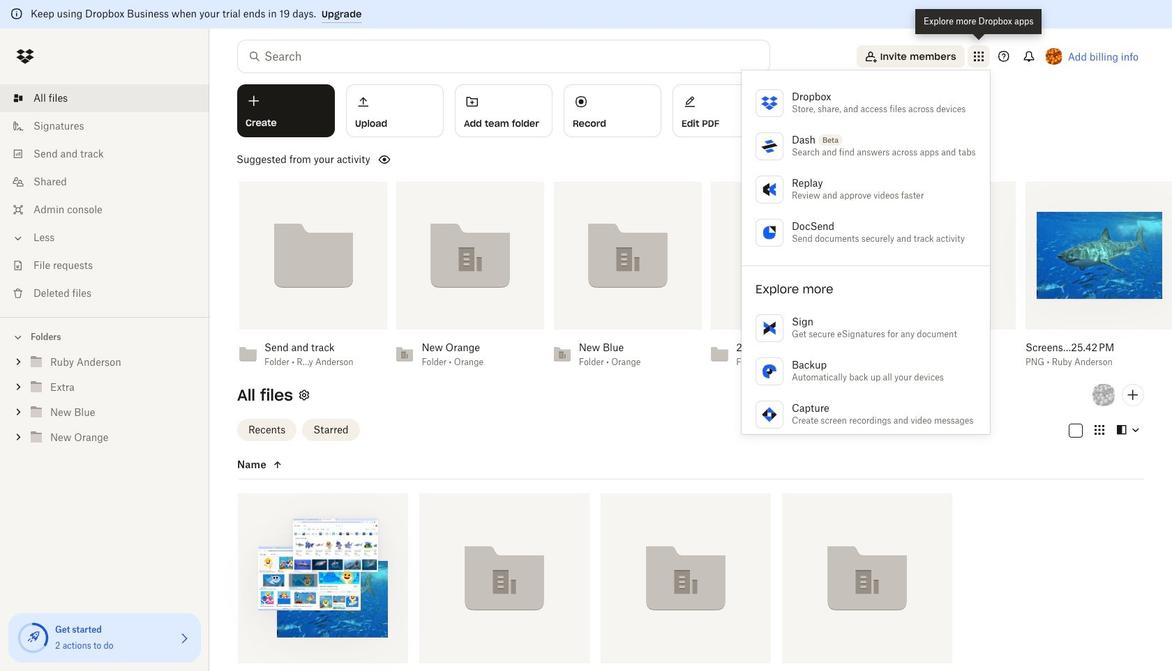 Task type: describe. For each thing, give the bounding box(es) containing it.
add team members image
[[1125, 387, 1141, 404]]

team shared folder, new orange row
[[782, 494, 952, 672]]

team member folder, ruby anderson row
[[232, 494, 408, 672]]

team shared folder, new blue row
[[595, 494, 771, 672]]



Task type: vqa. For each thing, say whether or not it's contained in the screenshot.
'Alert'
yes



Task type: locate. For each thing, give the bounding box(es) containing it.
dropbox image
[[11, 43, 39, 70]]

alert
[[0, 0, 1172, 29]]

list
[[0, 76, 209, 317]]

list item
[[0, 84, 209, 112]]

group
[[0, 347, 209, 461]]

less image
[[11, 232, 25, 246]]

team shared folder, extra row
[[414, 494, 590, 672]]



